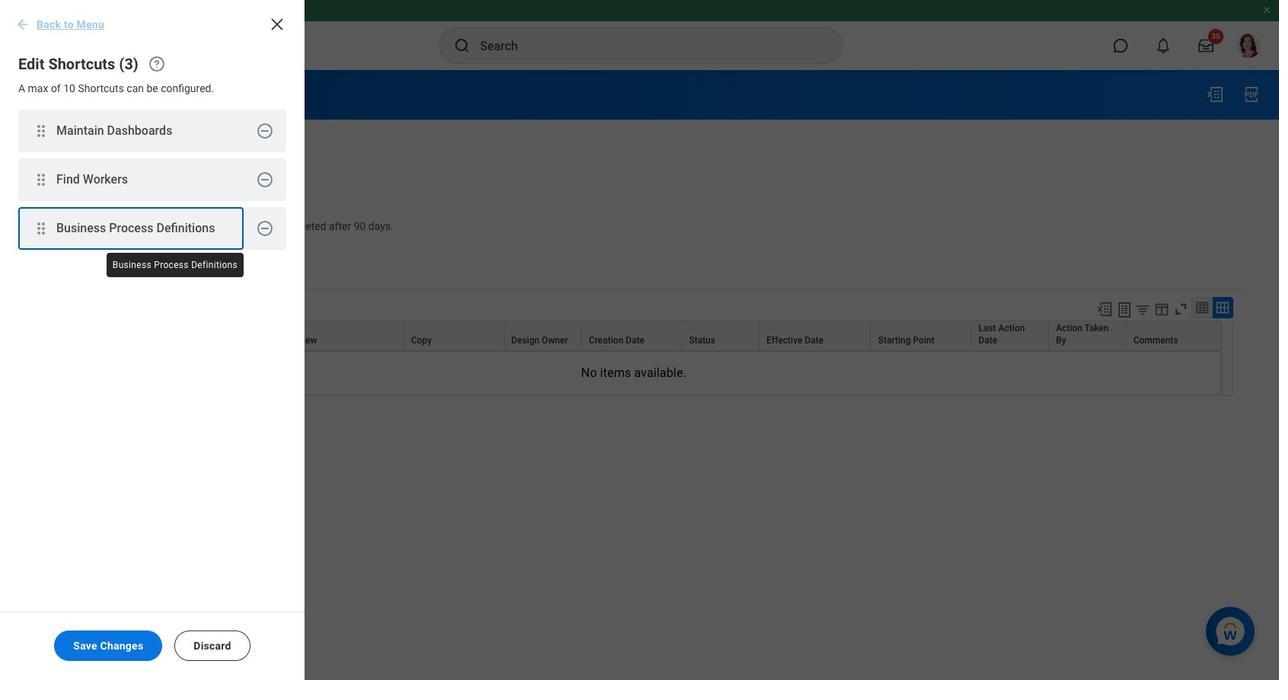 Task type: describe. For each thing, give the bounding box(es) containing it.
designs
[[219, 220, 256, 232]]

action taken by
[[1056, 323, 1109, 346]]

create, view, and edit designs. archived designs will be deleted after 90 days.
[[30, 220, 394, 232]]

90
[[354, 220, 366, 232]]

implementation preview -   adeptai_dpt1
[[6, 5, 166, 16]]

starting point button
[[872, 321, 971, 350]]

discard
[[194, 640, 231, 652]]

chevron down image
[[31, 191, 50, 201]]

copy button
[[404, 321, 504, 350]]

a max of 10 shortcuts can be configured.
[[18, 82, 214, 94]]

create,
[[30, 220, 64, 232]]

minus circle image for maintain dashboards
[[256, 122, 274, 140]]

shared with me
[[127, 263, 196, 274]]

comments button
[[1127, 321, 1221, 350]]

owner
[[542, 335, 568, 346]]

be inside global navigation dialog
[[147, 82, 158, 94]]

after
[[329, 220, 351, 232]]

profile logan mcneil element
[[1228, 29, 1271, 62]]

maintain dashboards list item
[[18, 110, 286, 152]]

find workers list item
[[18, 158, 286, 201]]

available.
[[635, 365, 687, 380]]

draggable vertical image
[[32, 219, 50, 238]]

export to excel image for 'export to worksheets' "image"
[[1097, 301, 1114, 317]]

dashboards
[[107, 124, 172, 138]]

design
[[512, 335, 540, 346]]

point
[[913, 335, 935, 346]]

business inside button
[[56, 221, 106, 236]]

business process definitions inside button
[[56, 221, 215, 236]]

back to menu button
[[9, 9, 114, 40]]

last
[[979, 323, 997, 333]]

maintain dashboards button
[[18, 110, 244, 152]]

1 vertical spatial definitions
[[191, 260, 238, 270]]

designs.
[[132, 220, 172, 232]]

edit shortcuts (3)
[[18, 55, 139, 73]]

days.
[[369, 220, 394, 232]]

date for effective date
[[805, 335, 824, 346]]

view,
[[66, 220, 89, 232]]

business process definitions button
[[18, 207, 244, 250]]

org
[[30, 84, 60, 105]]

designs group
[[30, 183, 1249, 234]]

creation date button
[[582, 321, 682, 350]]

starting point
[[879, 335, 935, 346]]

find workers
[[56, 172, 128, 187]]

changes
[[100, 640, 143, 652]]

last action date
[[979, 323, 1025, 346]]

taken
[[1085, 323, 1109, 333]]

status
[[689, 335, 716, 346]]

save
[[73, 640, 97, 652]]

draggable vertical image for find workers
[[32, 171, 50, 189]]

fullscreen image
[[1173, 301, 1190, 317]]

10
[[63, 82, 75, 94]]

back
[[37, 18, 61, 30]]

no
[[581, 365, 597, 380]]

minus circle image for find workers
[[256, 171, 274, 189]]

effective date button
[[760, 321, 871, 350]]

expand table image
[[1216, 300, 1231, 315]]

inbox large image
[[1199, 38, 1214, 53]]

org studio
[[30, 84, 118, 105]]

click to view/edit grid preferences image
[[1154, 301, 1171, 317]]

max
[[28, 82, 48, 94]]

items
[[600, 365, 631, 380]]

org studio main content
[[0, 70, 1280, 451]]

implementation
[[6, 5, 71, 16]]

me
[[182, 263, 196, 274]]

save changes
[[73, 640, 143, 652]]

design owner
[[512, 335, 568, 346]]

of
[[51, 82, 61, 94]]

x image
[[268, 15, 286, 34]]

review button
[[281, 321, 404, 350]]

1 vertical spatial process
[[154, 260, 189, 270]]

notifications large image
[[1156, 38, 1172, 53]]

create button
[[30, 134, 116, 165]]



Task type: vqa. For each thing, say whether or not it's contained in the screenshot.
Last Action Date
yes



Task type: locate. For each thing, give the bounding box(es) containing it.
workers
[[83, 172, 128, 187]]

1 vertical spatial shortcuts
[[78, 82, 124, 94]]

date
[[626, 335, 645, 346], [805, 335, 824, 346], [979, 335, 998, 346]]

0 horizontal spatial date
[[626, 335, 645, 346]]

minus circle image inside business process definitions list item
[[256, 219, 274, 238]]

2 horizontal spatial date
[[979, 335, 998, 346]]

0 vertical spatial export to excel image
[[1207, 85, 1225, 104]]

deleted
[[291, 220, 326, 232]]

date inside last action date
[[979, 335, 998, 346]]

table image
[[1195, 300, 1210, 315]]

edit
[[18, 55, 44, 73]]

export to excel image
[[1207, 85, 1225, 104], [1097, 301, 1114, 317]]

edit
[[112, 220, 130, 232]]

toolbar inside org studio main content
[[1090, 297, 1234, 321]]

1 vertical spatial business process definitions
[[113, 260, 238, 270]]

(3)
[[119, 55, 139, 73]]

no items available.
[[581, 365, 687, 380]]

1 horizontal spatial date
[[805, 335, 824, 346]]

-
[[108, 5, 111, 16]]

by
[[1056, 335, 1067, 346]]

shortcuts up the 10 at the top of the page
[[48, 55, 115, 73]]

date for creation date
[[626, 335, 645, 346]]

find
[[56, 172, 80, 187]]

0 horizontal spatial process
[[109, 221, 153, 236]]

view printable version (pdf) image
[[1243, 85, 1261, 104]]

1 vertical spatial be
[[277, 220, 289, 232]]

1 vertical spatial archived
[[226, 263, 265, 274]]

date right creation
[[626, 335, 645, 346]]

adeptai_dpt1
[[113, 5, 166, 16]]

creation
[[589, 335, 624, 346]]

draggable vertical image down org
[[32, 122, 50, 140]]

be right 'will'
[[277, 220, 289, 232]]

creation date
[[589, 335, 645, 346]]

archived
[[175, 220, 216, 232], [226, 263, 265, 274]]

global navigation dialog
[[0, 0, 305, 680]]

maintain
[[56, 124, 104, 138]]

definitions up me in the left of the page
[[156, 221, 215, 236]]

archived down designs on the top left of page
[[226, 263, 265, 274]]

toolbar
[[1090, 297, 1234, 321]]

configured.
[[161, 82, 214, 94]]

0 vertical spatial shortcuts
[[48, 55, 115, 73]]

find workers button
[[18, 158, 244, 201]]

0 vertical spatial definitions
[[156, 221, 215, 236]]

2 vertical spatial minus circle image
[[256, 219, 274, 238]]

1 action from the left
[[999, 323, 1025, 333]]

0 vertical spatial process
[[109, 221, 153, 236]]

archived inside designs group
[[175, 220, 216, 232]]

be inside designs group
[[277, 220, 289, 232]]

tab list containing shared with me
[[30, 252, 1249, 288]]

0 horizontal spatial export to excel image
[[1097, 301, 1114, 317]]

row inside org studio main content
[[46, 321, 1222, 351]]

effective date
[[767, 335, 824, 346]]

3 date from the left
[[979, 335, 998, 346]]

minus circle image
[[256, 122, 274, 140], [256, 171, 274, 189], [256, 219, 274, 238]]

be right can
[[147, 82, 158, 94]]

export to excel image left 'export to worksheets' "image"
[[1097, 301, 1114, 317]]

with
[[161, 263, 180, 274]]

to
[[64, 18, 74, 30]]

list
[[0, 110, 305, 268]]

1 date from the left
[[626, 335, 645, 346]]

can
[[127, 82, 144, 94]]

draggable vertical image for maintain dashboards
[[32, 122, 50, 140]]

2 action from the left
[[1056, 323, 1083, 333]]

business down business process definitions button on the top left of the page
[[113, 260, 152, 270]]

date right effective
[[805, 335, 824, 346]]

tab list
[[30, 252, 1249, 288]]

date inside effective date popup button
[[805, 335, 824, 346]]

2 date from the left
[[805, 335, 824, 346]]

business
[[56, 221, 106, 236], [113, 260, 152, 270]]

back to menu
[[37, 18, 104, 30]]

0 horizontal spatial be
[[147, 82, 158, 94]]

1 horizontal spatial export to excel image
[[1207, 85, 1225, 104]]

draggable vertical image
[[32, 122, 50, 140], [32, 171, 50, 189]]

question outline image
[[148, 55, 166, 73]]

1 vertical spatial minus circle image
[[256, 171, 274, 189]]

date inside the creation date popup button
[[626, 335, 645, 346]]

0 vertical spatial minus circle image
[[256, 122, 274, 140]]

tab list inside org studio main content
[[30, 252, 1249, 288]]

process inside button
[[109, 221, 153, 236]]

studio
[[65, 84, 118, 105]]

2 minus circle image from the top
[[256, 171, 274, 189]]

0 vertical spatial draggable vertical image
[[32, 122, 50, 140]]

definitions down create, view, and edit designs. archived designs will be deleted after 90 days.
[[191, 260, 238, 270]]

select to filter grid data image
[[1135, 301, 1152, 317]]

maintain dashboards
[[56, 124, 172, 138]]

action right last
[[999, 323, 1025, 333]]

draggable vertical image inside maintain dashboards button
[[32, 122, 50, 140]]

last action date button
[[972, 321, 1049, 350]]

menu
[[77, 18, 104, 30]]

preview
[[73, 5, 105, 16]]

definitions
[[156, 221, 215, 236], [191, 260, 238, 270]]

row containing last action date
[[46, 321, 1222, 351]]

arrow left image
[[15, 17, 30, 32]]

action inside action taken by
[[1056, 323, 1083, 333]]

action taken by button
[[1050, 321, 1126, 350]]

designs
[[57, 186, 112, 204]]

2 draggable vertical image from the top
[[32, 171, 50, 189]]

review
[[288, 335, 317, 346]]

a
[[18, 82, 25, 94]]

draggable vertical image inside 'find workers' button
[[32, 171, 50, 189]]

0 vertical spatial archived
[[175, 220, 216, 232]]

status button
[[683, 321, 759, 350]]

search image
[[453, 37, 471, 55]]

0 horizontal spatial business
[[56, 221, 106, 236]]

save changes button
[[54, 631, 162, 661]]

action inside last action date
[[999, 323, 1025, 333]]

shortcuts right the 10 at the top of the page
[[78, 82, 124, 94]]

1 horizontal spatial process
[[154, 260, 189, 270]]

draggable vertical image up chevron down "image"
[[32, 171, 50, 189]]

process
[[109, 221, 153, 236], [154, 260, 189, 270]]

row
[[46, 321, 1222, 351]]

business down designs
[[56, 221, 106, 236]]

minus circle image for business process definitions
[[256, 219, 274, 238]]

design owner button
[[505, 321, 581, 350]]

1 horizontal spatial action
[[1056, 323, 1083, 333]]

list containing maintain dashboards
[[0, 110, 305, 268]]

will
[[259, 220, 274, 232]]

1 horizontal spatial business
[[113, 260, 152, 270]]

close environment banner image
[[1263, 5, 1272, 14]]

0 vertical spatial business
[[56, 221, 106, 236]]

archived left designs on the top left of page
[[175, 220, 216, 232]]

action up by
[[1056, 323, 1083, 333]]

1 vertical spatial draggable vertical image
[[32, 171, 50, 189]]

0 horizontal spatial action
[[999, 323, 1025, 333]]

shared
[[127, 263, 158, 274]]

and
[[92, 220, 109, 232]]

starting
[[879, 335, 911, 346]]

shortcuts
[[48, 55, 115, 73], [78, 82, 124, 94]]

1 draggable vertical image from the top
[[32, 122, 50, 140]]

0 horizontal spatial archived
[[175, 220, 216, 232]]

0 vertical spatial be
[[147, 82, 158, 94]]

business process definitions
[[56, 221, 215, 236], [113, 260, 238, 270]]

1 horizontal spatial be
[[277, 220, 289, 232]]

0 vertical spatial business process definitions
[[56, 221, 215, 236]]

business process definitions list item
[[18, 207, 286, 250]]

definitions inside button
[[156, 221, 215, 236]]

copy
[[411, 335, 432, 346]]

1 vertical spatial business
[[113, 260, 152, 270]]

date down last
[[979, 335, 998, 346]]

export to excel image left view printable version (pdf) icon
[[1207, 85, 1225, 104]]

export to worksheets image
[[1116, 301, 1134, 319]]

implementation preview -   adeptai_dpt1 banner
[[0, 0, 1280, 70]]

action
[[999, 323, 1025, 333], [1056, 323, 1083, 333]]

1 minus circle image from the top
[[256, 122, 274, 140]]

discard button
[[175, 631, 250, 661]]

3 minus circle image from the top
[[256, 219, 274, 238]]

1 vertical spatial export to excel image
[[1097, 301, 1114, 317]]

designs button
[[57, 186, 112, 204]]

create
[[57, 142, 89, 155]]

1 horizontal spatial archived
[[226, 263, 265, 274]]

be
[[147, 82, 158, 94], [277, 220, 289, 232]]

effective
[[767, 335, 803, 346]]

archived inside tab list
[[226, 263, 265, 274]]

export to excel image for view printable version (pdf) icon
[[1207, 85, 1225, 104]]

comments
[[1134, 335, 1179, 346]]



